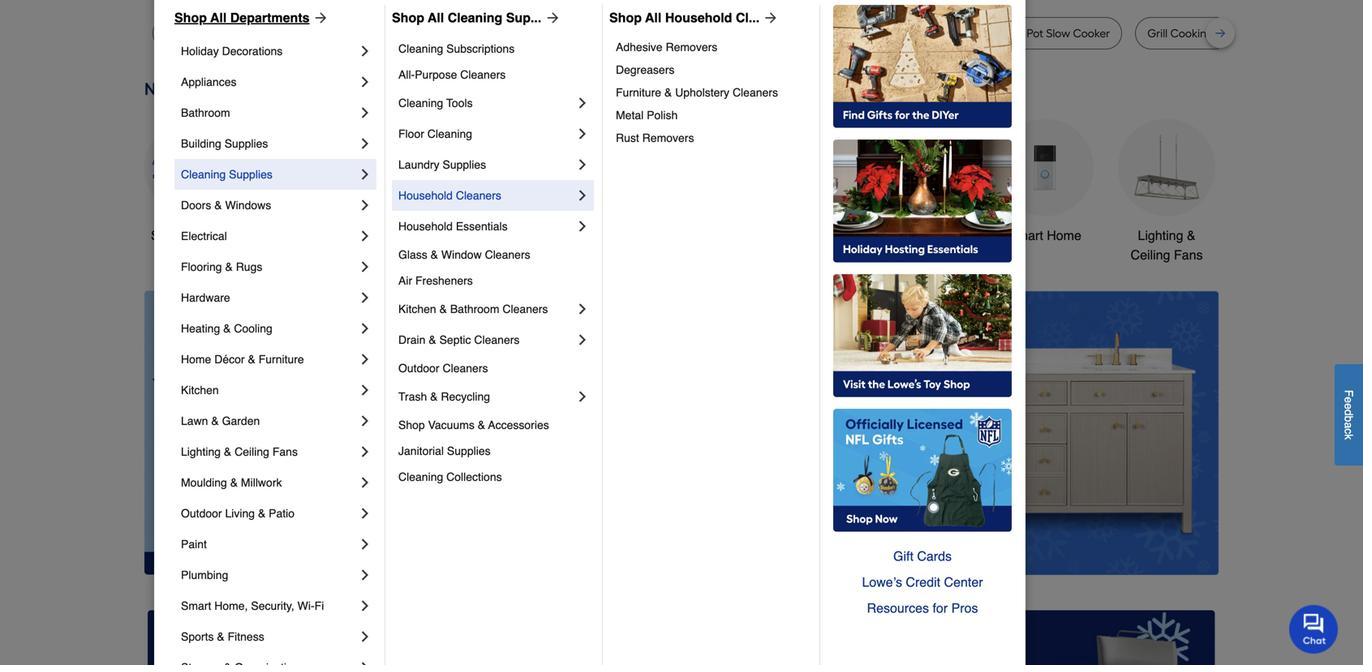 Task type: describe. For each thing, give the bounding box(es) containing it.
garden
[[222, 415, 260, 428]]

shop these last-minute gifts. $99 or less. quantities are limited and won't last. image
[[144, 291, 407, 575]]

cleaning for supplies
[[181, 168, 226, 181]]

f
[[1342, 390, 1355, 397]]

trash & recycling link
[[398, 381, 574, 412]]

chevron right image for kitchen & bathroom cleaners
[[574, 301, 591, 317]]

floor
[[398, 127, 424, 140]]

1 slow from the left
[[384, 26, 408, 40]]

chevron right image for kitchen
[[357, 382, 373, 398]]

cleaners up 'outdoor cleaners' link
[[474, 333, 520, 346]]

pot for crock pot slow cooker
[[1027, 26, 1043, 40]]

& inside 'link'
[[223, 322, 231, 335]]

lawn & garden link
[[181, 406, 357, 437]]

chevron right image for paint
[[357, 536, 373, 553]]

security,
[[251, 600, 294, 613]]

holiday decorations
[[181, 45, 283, 58]]

shop for shop all cleaning sup...
[[392, 10, 424, 25]]

furniture & upholstery cleaners link
[[616, 81, 808, 104]]

home décor & furniture link
[[181, 344, 357, 375]]

2 pot from the left
[[847, 26, 864, 40]]

cards
[[917, 549, 952, 564]]

removers for rust removers
[[642, 131, 694, 144]]

grate
[[1216, 26, 1246, 40]]

up to 40 percent off select vanities. plus get free local delivery on select vanities. image
[[432, 291, 1219, 575]]

chevron right image for hardware
[[357, 290, 373, 306]]

find gifts for the diyer. image
[[833, 5, 1012, 128]]

chevron right image for lawn & garden
[[357, 413, 373, 429]]

rust
[[616, 131, 639, 144]]

1 horizontal spatial arrow right image
[[1189, 433, 1205, 449]]

household for household cleaners
[[398, 189, 453, 202]]

up to 30 percent off select grills and accessories. image
[[877, 610, 1215, 665]]

1 horizontal spatial home
[[1047, 228, 1081, 243]]

chevron right image for building supplies
[[357, 136, 373, 152]]

hardware
[[181, 291, 230, 304]]

heating & cooling link
[[181, 313, 357, 344]]

arrow right image inside shop all household cl... link
[[760, 10, 779, 26]]

0 vertical spatial household
[[665, 10, 732, 25]]

glass & window cleaners link
[[398, 242, 591, 268]]

chevron right image for lighting & ceiling fans
[[357, 444, 373, 460]]

polish
[[647, 109, 678, 122]]

0 vertical spatial lighting
[[1138, 228, 1183, 243]]

smart home
[[1009, 228, 1081, 243]]

shop all cleaning sup...
[[392, 10, 541, 25]]

chevron right image for household essentials
[[574, 218, 591, 234]]

outdoor cleaners
[[398, 362, 488, 375]]

essentials
[[456, 220, 508, 233]]

drain
[[398, 333, 426, 346]]

lowe's credit center link
[[833, 570, 1012, 596]]

subscriptions
[[446, 42, 515, 55]]

christmas decorations link
[[510, 119, 607, 265]]

floor cleaning link
[[398, 118, 574, 149]]

chevron right image for doors & windows
[[357, 197, 373, 213]]

décor
[[214, 353, 245, 366]]

microwave countertop
[[485, 26, 604, 40]]

cleaners down degreasers 'link'
[[733, 86, 778, 99]]

triple slow cooker
[[353, 26, 448, 40]]

cleaners inside "link"
[[503, 303, 548, 316]]

fresheners
[[415, 274, 473, 287]]

recommended searches for you heading
[[144, 0, 1219, 4]]

kitchen & bathroom cleaners
[[398, 303, 548, 316]]

chevron right image for laundry supplies
[[574, 157, 591, 173]]

cleaning collections
[[398, 471, 502, 484]]

outdoor for outdoor tools & equipment
[[755, 228, 802, 243]]

fi
[[315, 600, 324, 613]]

kitchen for kitchen
[[181, 384, 219, 397]]

& inside "link"
[[439, 303, 447, 316]]

moulding
[[181, 476, 227, 489]]

laundry supplies link
[[398, 149, 574, 180]]

d
[[1342, 410, 1355, 416]]

chevron right image for bathroom
[[357, 105, 373, 121]]

tools link
[[388, 119, 485, 245]]

hardware link
[[181, 282, 357, 313]]

cleaners up recycling
[[443, 362, 488, 375]]

tools for outdoor tools & equipment
[[806, 228, 836, 243]]

chevron right image for electrical
[[357, 228, 373, 244]]

supplies for cleaning supplies
[[229, 168, 273, 181]]

holiday decorations link
[[181, 36, 357, 67]]

cleaners up essentials
[[456, 189, 501, 202]]

crock for crock pot slow cooker
[[994, 26, 1024, 40]]

resources for pros
[[867, 601, 978, 616]]

rack
[[1310, 26, 1336, 40]]

moulding & millwork link
[[181, 467, 357, 498]]

arrow left image
[[446, 433, 462, 449]]

chat invite button image
[[1289, 605, 1339, 654]]

bathroom inside "link"
[[450, 303, 499, 316]]

paint link
[[181, 529, 357, 560]]

rust removers link
[[616, 127, 808, 149]]

metal polish link
[[616, 104, 808, 127]]

1 vertical spatial lighting & ceiling fans link
[[181, 437, 357, 467]]

all for deals
[[184, 228, 199, 243]]

supplies for building supplies
[[225, 137, 268, 150]]

cleaning for tools
[[398, 97, 443, 110]]

cleaning for collections
[[398, 471, 443, 484]]

shop all departments link
[[174, 8, 329, 28]]

degreasers
[[616, 63, 675, 76]]

sup...
[[506, 10, 541, 25]]

holiday hosting essentials. image
[[833, 140, 1012, 263]]

cleaning subscriptions
[[398, 42, 515, 55]]

instant pot
[[902, 26, 956, 40]]

scroll to item #2 image
[[782, 546, 821, 552]]

cooling
[[234, 322, 273, 335]]

lawn & garden
[[181, 415, 260, 428]]

chevron right image for outdoor living & patio
[[357, 505, 373, 522]]

scroll to item #4 image
[[860, 546, 899, 552]]

resources
[[867, 601, 929, 616]]

appliances link
[[181, 67, 357, 97]]

crock pot slow cooker
[[994, 26, 1110, 40]]

lawn
[[181, 415, 208, 428]]

cleaning collections link
[[398, 464, 591, 490]]

1 horizontal spatial bathroom link
[[875, 119, 972, 245]]

center
[[944, 575, 983, 590]]

1 cooking from the left
[[801, 26, 845, 40]]

kitchen & bathroom cleaners link
[[398, 294, 574, 325]]

sports & fitness link
[[181, 622, 357, 652]]

adhesive removers link
[[616, 36, 808, 58]]

shop all cleaning sup... link
[[392, 8, 561, 28]]

lowe's
[[862, 575, 902, 590]]

tools for cleaning tools
[[446, 97, 473, 110]]

2 e from the top
[[1342, 403, 1355, 410]]

cleaners up air fresheners link
[[485, 248, 530, 261]]

new deals every day during 25 days of deals image
[[144, 75, 1219, 103]]

air fresheners
[[398, 274, 473, 287]]

cleaners inside 'link'
[[460, 68, 506, 81]]

warming
[[1259, 26, 1308, 40]]

credit
[[906, 575, 940, 590]]

1 vertical spatial ceiling
[[235, 445, 269, 458]]

1 cooker from the left
[[411, 26, 448, 40]]

& inside outdoor tools & equipment
[[839, 228, 848, 243]]

pot for crock pot cooking pot
[[782, 26, 799, 40]]

all for cleaning
[[428, 10, 444, 25]]

chevron right image for appliances
[[357, 74, 373, 90]]

all-purpose cleaners link
[[398, 62, 591, 88]]

all for departments
[[210, 10, 227, 25]]

shop all household cl...
[[609, 10, 760, 25]]

arrow right image for shop all cleaning sup...
[[541, 10, 561, 26]]

0 horizontal spatial bathroom
[[181, 106, 230, 119]]

accessories
[[488, 419, 549, 432]]

windows
[[225, 199, 271, 212]]



Task type: vqa. For each thing, say whether or not it's contained in the screenshot.
"Door" inside Closet Door Hardware LINK
no



Task type: locate. For each thing, give the bounding box(es) containing it.
all up cleaning subscriptions
[[428, 10, 444, 25]]

0 vertical spatial ceiling
[[1131, 247, 1170, 262]]

1 vertical spatial bathroom
[[895, 228, 951, 243]]

b
[[1342, 416, 1355, 422]]

doors
[[181, 199, 211, 212]]

cleaners down air fresheners link
[[503, 303, 548, 316]]

chevron right image for plumbing
[[357, 567, 373, 583]]

kitchen
[[398, 303, 436, 316], [181, 384, 219, 397]]

0 horizontal spatial kitchen
[[181, 384, 219, 397]]

2 arrow right image from the left
[[541, 10, 561, 26]]

shop up adhesive
[[609, 10, 642, 25]]

chevron right image
[[357, 74, 373, 90], [574, 95, 591, 111], [357, 136, 373, 152], [357, 166, 373, 183], [357, 228, 373, 244], [357, 290, 373, 306], [357, 320, 373, 337], [574, 332, 591, 348], [357, 413, 373, 429], [357, 444, 373, 460], [357, 536, 373, 553], [357, 598, 373, 614], [357, 629, 373, 645]]

household essentials
[[398, 220, 508, 233]]

chevron right image for cleaning tools
[[574, 95, 591, 111]]

1 horizontal spatial shop
[[392, 10, 424, 25]]

christmas
[[529, 228, 587, 243]]

chevron right image for cleaning supplies
[[357, 166, 373, 183]]

1 horizontal spatial cooker
[[1073, 26, 1110, 40]]

household down recommended searches for you heading
[[665, 10, 732, 25]]

all left the 'deals'
[[184, 228, 199, 243]]

arrow right image inside shop all departments link
[[310, 10, 329, 26]]

1 vertical spatial lighting & ceiling fans
[[181, 445, 298, 458]]

1 horizontal spatial smart
[[1009, 228, 1043, 243]]

e up the b
[[1342, 403, 1355, 410]]

shop
[[174, 10, 207, 25], [392, 10, 424, 25], [609, 10, 642, 25]]

pot for instant pot
[[940, 26, 956, 40]]

visit the lowe's toy shop. image
[[833, 274, 1012, 398]]

0 horizontal spatial smart
[[181, 600, 211, 613]]

chevron right image for household cleaners
[[574, 187, 591, 204]]

smart for smart home
[[1009, 228, 1043, 243]]

outdoor tools & equipment
[[755, 228, 848, 262]]

0 vertical spatial arrow right image
[[760, 10, 779, 26]]

all-
[[398, 68, 415, 81]]

supplies up cleaning supplies
[[225, 137, 268, 150]]

1 vertical spatial decorations
[[524, 247, 593, 262]]

kitchen inside "link"
[[398, 303, 436, 316]]

1 horizontal spatial bathroom
[[450, 303, 499, 316]]

0 horizontal spatial furniture
[[259, 353, 304, 366]]

shop vacuums & accessories
[[398, 419, 549, 432]]

tools
[[446, 97, 473, 110], [421, 228, 452, 243], [806, 228, 836, 243]]

furniture & upholstery cleaners
[[616, 86, 778, 99]]

1 horizontal spatial fans
[[1174, 247, 1203, 262]]

laundry
[[398, 158, 439, 171]]

removers down shop all household cl... link
[[666, 41, 717, 54]]

2 horizontal spatial outdoor
[[755, 228, 802, 243]]

supplies for laundry supplies
[[443, 158, 486, 171]]

bathroom link
[[181, 97, 357, 128], [875, 119, 972, 245]]

chevron right image for holiday decorations
[[357, 43, 373, 59]]

tools up glass on the left top of the page
[[421, 228, 452, 243]]

furniture up the 'kitchen' link
[[259, 353, 304, 366]]

household down laundry
[[398, 189, 453, 202]]

0 vertical spatial smart
[[1009, 228, 1043, 243]]

slow
[[384, 26, 408, 40], [1046, 26, 1070, 40]]

e up d
[[1342, 397, 1355, 403]]

outdoor living & patio
[[181, 507, 295, 520]]

arrow right image up holiday decorations link
[[310, 10, 329, 26]]

crock
[[749, 26, 779, 40], [994, 26, 1024, 40]]

1 horizontal spatial outdoor
[[398, 362, 439, 375]]

collections
[[446, 471, 502, 484]]

decorations for holiday
[[222, 45, 283, 58]]

1 horizontal spatial lighting
[[1138, 228, 1183, 243]]

triple
[[353, 26, 381, 40]]

chevron right image for flooring & rugs
[[357, 259, 373, 275]]

decorations down 'christmas'
[[524, 247, 593, 262]]

0 horizontal spatial lighting & ceiling fans
[[181, 445, 298, 458]]

furniture down the 'degreasers'
[[616, 86, 661, 99]]

1 vertical spatial kitchen
[[181, 384, 219, 397]]

0 vertical spatial kitchen
[[398, 303, 436, 316]]

arrow right image
[[310, 10, 329, 26], [541, 10, 561, 26]]

cleaning down building
[[181, 168, 226, 181]]

1 arrow right image from the left
[[310, 10, 329, 26]]

1 pot from the left
[[782, 26, 799, 40]]

shop all departments
[[174, 10, 310, 25]]

3 pot from the left
[[940, 26, 956, 40]]

0 vertical spatial furniture
[[616, 86, 661, 99]]

chevron right image for floor cleaning
[[574, 126, 591, 142]]

1 e from the top
[[1342, 397, 1355, 403]]

0 horizontal spatial slow
[[384, 26, 408, 40]]

heating & cooling
[[181, 322, 273, 335]]

0 vertical spatial shop
[[151, 228, 181, 243]]

household cleaners
[[398, 189, 501, 202]]

0 horizontal spatial arrow right image
[[760, 10, 779, 26]]

0 vertical spatial fans
[[1174, 247, 1203, 262]]

supplies
[[225, 137, 268, 150], [443, 158, 486, 171], [229, 168, 273, 181], [447, 445, 491, 458]]

tools down all-purpose cleaners
[[446, 97, 473, 110]]

1 crock from the left
[[749, 26, 779, 40]]

all down recommended searches for you heading
[[645, 10, 662, 25]]

1 horizontal spatial slow
[[1046, 26, 1070, 40]]

shop all deals
[[151, 228, 235, 243]]

1 vertical spatial household
[[398, 189, 453, 202]]

decorations for christmas
[[524, 247, 593, 262]]

departments
[[230, 10, 310, 25]]

arrow right image up microwave countertop
[[541, 10, 561, 26]]

outdoor inside outdoor tools & equipment
[[755, 228, 802, 243]]

chevron right image for moulding & millwork
[[357, 475, 373, 491]]

1 horizontal spatial shop
[[398, 419, 425, 432]]

removers
[[666, 41, 717, 54], [642, 131, 694, 144]]

chevron right image for heating & cooling
[[357, 320, 373, 337]]

chevron right image for drain & septic cleaners
[[574, 332, 591, 348]]

removers inside "link"
[[642, 131, 694, 144]]

purpose
[[415, 68, 457, 81]]

christmas decorations
[[524, 228, 593, 262]]

outdoor down moulding on the left bottom of the page
[[181, 507, 222, 520]]

holiday
[[181, 45, 219, 58]]

2 vertical spatial bathroom
[[450, 303, 499, 316]]

0 vertical spatial decorations
[[222, 45, 283, 58]]

arrow right image
[[760, 10, 779, 26], [1189, 433, 1205, 449]]

1 horizontal spatial ceiling
[[1131, 247, 1170, 262]]

cl...
[[736, 10, 760, 25]]

outdoor tools & equipment link
[[753, 119, 850, 265]]

outdoor for outdoor living & patio
[[181, 507, 222, 520]]

outdoor up trash
[[398, 362, 439, 375]]

gift cards link
[[833, 544, 1012, 570]]

household up glass on the left top of the page
[[398, 220, 453, 233]]

janitorial supplies
[[398, 445, 491, 458]]

pros
[[951, 601, 978, 616]]

1 horizontal spatial lighting & ceiling fans link
[[1118, 119, 1215, 265]]

supplies up household cleaners
[[443, 158, 486, 171]]

upholstery
[[675, 86, 729, 99]]

0 vertical spatial removers
[[666, 41, 717, 54]]

1 vertical spatial home
[[181, 353, 211, 366]]

2 slow from the left
[[1046, 26, 1070, 40]]

shop up janitorial
[[398, 419, 425, 432]]

0 vertical spatial home
[[1047, 228, 1081, 243]]

shop for shop all deals
[[151, 228, 181, 243]]

2 cooker from the left
[[1073, 26, 1110, 40]]

resources for pros link
[[833, 596, 1012, 622]]

cleaning up the "laundry supplies"
[[427, 127, 472, 140]]

0 horizontal spatial lighting
[[181, 445, 221, 458]]

outdoor for outdoor cleaners
[[398, 362, 439, 375]]

0 horizontal spatial ceiling
[[235, 445, 269, 458]]

0 horizontal spatial bathroom link
[[181, 97, 357, 128]]

crock pot cooking pot
[[749, 26, 864, 40]]

shop all household cl... link
[[609, 8, 779, 28]]

1 vertical spatial lighting
[[181, 445, 221, 458]]

1 vertical spatial fans
[[273, 445, 298, 458]]

f e e d b a c k button
[[1335, 364, 1363, 466]]

supplies down shop vacuums & accessories
[[447, 445, 491, 458]]

trash
[[398, 390, 427, 403]]

crock down cl...
[[749, 26, 779, 40]]

all up holiday decorations
[[210, 10, 227, 25]]

outdoor cleaners link
[[398, 355, 591, 381]]

kitchen down "air" on the top of page
[[398, 303, 436, 316]]

air fresheners link
[[398, 268, 591, 294]]

cleaning subscriptions link
[[398, 36, 591, 62]]

flooring & rugs link
[[181, 252, 357, 282]]

shop for shop all departments
[[174, 10, 207, 25]]

0 horizontal spatial outdoor
[[181, 507, 222, 520]]

officially licensed n f l gifts. shop now. image
[[833, 409, 1012, 532]]

0 horizontal spatial shop
[[151, 228, 181, 243]]

shop all deals link
[[144, 119, 242, 245]]

decorations down shop all departments link
[[222, 45, 283, 58]]

0 vertical spatial outdoor
[[755, 228, 802, 243]]

outdoor living & patio link
[[181, 498, 357, 529]]

removers for adhesive removers
[[666, 41, 717, 54]]

smart for smart home, security, wi-fi
[[181, 600, 211, 613]]

household essentials link
[[398, 211, 574, 242]]

2 crock from the left
[[994, 26, 1024, 40]]

2 shop from the left
[[392, 10, 424, 25]]

cooker up cleaning subscriptions
[[411, 26, 448, 40]]

2 vertical spatial household
[[398, 220, 453, 233]]

2 vertical spatial outdoor
[[181, 507, 222, 520]]

degreasers link
[[616, 58, 808, 81]]

gift
[[893, 549, 914, 564]]

up to 35 percent off select small appliances. image
[[512, 610, 851, 665]]

1 shop from the left
[[174, 10, 207, 25]]

adhesive removers
[[616, 41, 717, 54]]

cleaners down subscriptions
[[460, 68, 506, 81]]

1 horizontal spatial furniture
[[616, 86, 661, 99]]

tools inside outdoor tools & equipment
[[806, 228, 836, 243]]

outdoor up equipment
[[755, 228, 802, 243]]

1 vertical spatial smart
[[181, 600, 211, 613]]

household for household essentials
[[398, 220, 453, 233]]

1 horizontal spatial arrow right image
[[541, 10, 561, 26]]

1 vertical spatial removers
[[642, 131, 694, 144]]

moulding & millwork
[[181, 476, 282, 489]]

shop for shop vacuums & accessories
[[398, 419, 425, 432]]

2 horizontal spatial shop
[[609, 10, 642, 25]]

crock for crock pot cooking pot
[[749, 26, 779, 40]]

arrow right image inside the shop all cleaning sup... link
[[541, 10, 561, 26]]

shop for shop all household cl...
[[609, 10, 642, 25]]

tools inside "cleaning tools" link
[[446, 97, 473, 110]]

supplies up windows
[[229, 168, 273, 181]]

0 horizontal spatial shop
[[174, 10, 207, 25]]

cleaning down janitorial
[[398, 471, 443, 484]]

cleaning down the all-
[[398, 97, 443, 110]]

0 vertical spatial bathroom
[[181, 106, 230, 119]]

doors & windows
[[181, 199, 271, 212]]

crock right instant pot
[[994, 26, 1024, 40]]

0 horizontal spatial arrow right image
[[310, 10, 329, 26]]

shop up triple slow cooker
[[392, 10, 424, 25]]

shop vacuums & accessories link
[[398, 412, 591, 438]]

heating
[[181, 322, 220, 335]]

0 horizontal spatial cooker
[[411, 26, 448, 40]]

sports & fitness
[[181, 630, 264, 643]]

0 horizontal spatial home
[[181, 353, 211, 366]]

1 horizontal spatial crock
[[994, 26, 1024, 40]]

0 horizontal spatial fans
[[273, 445, 298, 458]]

0 vertical spatial lighting & ceiling fans
[[1131, 228, 1203, 262]]

4 pot from the left
[[1027, 26, 1043, 40]]

chevron right image for smart home, security, wi-fi
[[357, 598, 373, 614]]

chevron right image for home décor & furniture
[[357, 351, 373, 368]]

microwave
[[485, 26, 541, 40]]

tools up equipment
[[806, 228, 836, 243]]

cooker
[[411, 26, 448, 40], [1073, 26, 1110, 40]]

all-purpose cleaners
[[398, 68, 506, 81]]

all for household
[[645, 10, 662, 25]]

deals
[[202, 228, 235, 243]]

0 horizontal spatial crock
[[749, 26, 779, 40]]

arrow right image for shop all departments
[[310, 10, 329, 26]]

rugs
[[236, 260, 262, 273]]

metal
[[616, 109, 644, 122]]

3 shop from the left
[[609, 10, 642, 25]]

cleaning for subscriptions
[[398, 42, 443, 55]]

1 horizontal spatial decorations
[[524, 247, 593, 262]]

cleaning supplies link
[[181, 159, 357, 190]]

home décor & furniture
[[181, 353, 304, 366]]

1 horizontal spatial lighting & ceiling fans
[[1131, 228, 1203, 262]]

get up to 2 free select tools or batteries when you buy 1 with select purchases. image
[[148, 610, 486, 665]]

pot
[[782, 26, 799, 40], [847, 26, 864, 40], [940, 26, 956, 40], [1027, 26, 1043, 40]]

cleaning
[[448, 10, 502, 25], [398, 42, 443, 55], [398, 97, 443, 110], [427, 127, 472, 140], [181, 168, 226, 181], [398, 471, 443, 484]]

1 vertical spatial arrow right image
[[1189, 433, 1205, 449]]

for
[[933, 601, 948, 616]]

0 vertical spatial lighting & ceiling fans link
[[1118, 119, 1215, 265]]

removers down polish at the left top
[[642, 131, 694, 144]]

chevron right image for trash & recycling
[[574, 389, 591, 405]]

1 vertical spatial furniture
[[259, 353, 304, 366]]

tools inside tools link
[[421, 228, 452, 243]]

shop down doors
[[151, 228, 181, 243]]

cooker left the grill
[[1073, 26, 1110, 40]]

grill
[[1147, 26, 1168, 40]]

gift cards
[[893, 549, 952, 564]]

1 horizontal spatial cooking
[[1170, 26, 1214, 40]]

0 horizontal spatial cooking
[[801, 26, 845, 40]]

1 vertical spatial outdoor
[[398, 362, 439, 375]]

2 cooking from the left
[[1170, 26, 1214, 40]]

shop up holiday
[[174, 10, 207, 25]]

kitchen for kitchen & bathroom cleaners
[[398, 303, 436, 316]]

smart home, security, wi-fi
[[181, 600, 324, 613]]

supplies for janitorial supplies
[[447, 445, 491, 458]]

0 horizontal spatial lighting & ceiling fans link
[[181, 437, 357, 467]]

cleaning tools
[[398, 97, 473, 110]]

chevron right image
[[357, 43, 373, 59], [357, 105, 373, 121], [574, 126, 591, 142], [574, 157, 591, 173], [574, 187, 591, 204], [357, 197, 373, 213], [574, 218, 591, 234], [357, 259, 373, 275], [574, 301, 591, 317], [357, 351, 373, 368], [357, 382, 373, 398], [574, 389, 591, 405], [357, 475, 373, 491], [357, 505, 373, 522], [357, 567, 373, 583], [357, 660, 373, 665]]

chevron right image for sports & fitness
[[357, 629, 373, 645]]

millwork
[[241, 476, 282, 489]]

cleaning down triple slow cooker
[[398, 42, 443, 55]]

cleaners
[[460, 68, 506, 81], [733, 86, 778, 99], [456, 189, 501, 202], [485, 248, 530, 261], [503, 303, 548, 316], [474, 333, 520, 346], [443, 362, 488, 375]]

smart
[[1009, 228, 1043, 243], [181, 600, 211, 613]]

flooring & rugs
[[181, 260, 262, 273]]

2 horizontal spatial bathroom
[[895, 228, 951, 243]]

1 vertical spatial shop
[[398, 419, 425, 432]]

floor cleaning
[[398, 127, 472, 140]]

1 horizontal spatial kitchen
[[398, 303, 436, 316]]

scroll to item #5 element
[[899, 544, 941, 554]]

paint
[[181, 538, 207, 551]]

kitchen up lawn
[[181, 384, 219, 397]]

cleaning up subscriptions
[[448, 10, 502, 25]]

0 horizontal spatial decorations
[[222, 45, 283, 58]]



